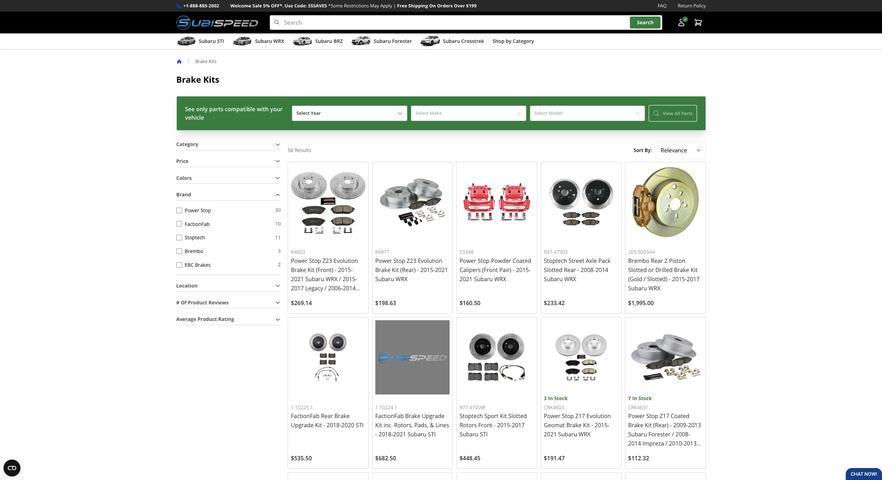 Task type: vqa. For each thing, say whether or not it's contained in the screenshot.


Task type: locate. For each thing, give the bounding box(es) containing it.
2 in from the left
[[633, 396, 638, 402]]

0 vertical spatial 2018-
[[327, 422, 342, 430]]

1 vertical spatial legacy
[[629, 449, 647, 457]]

kit inside 7 in stock crk4631 power stop z17 coated brake kit (rear) - 2009-2013 subaru forester / 2008- 2014 impreza / 2010-2013 legacy / 2010-2011 outback
[[645, 422, 652, 430]]

0 horizontal spatial 3
[[278, 248, 281, 255]]

kit right the geomat
[[584, 422, 590, 430]]

1 vertical spatial upgrade
[[291, 422, 314, 430]]

upgrade inside 1.10225.1 factionfab rear brake upgrade kit - 2018-2020 sti
[[291, 422, 314, 430]]

2008- inside 7 in stock crk4631 power stop z17 coated brake kit (rear) - 2009-2013 subaru forester / 2008- 2014 impreza / 2010-2013 legacy / 2010-2011 outback
[[676, 431, 691, 439]]

power down s3348 in the bottom of the page
[[460, 257, 477, 265]]

2017 inside power stop z23 evolution brake kit (front) - 2015- 2021 subaru wrx / 2015- 2017 legacy / 2006-2014 tribeca / 2015-2019 outback
[[291, 285, 304, 292]]

(front
[[483, 266, 498, 274]]

brake
[[195, 58, 208, 64], [176, 74, 201, 85], [291, 266, 306, 274], [376, 266, 391, 274], [675, 266, 690, 274], [335, 413, 350, 421], [406, 413, 421, 421], [567, 422, 582, 430], [629, 422, 644, 430]]

or
[[649, 266, 654, 274]]

2 z23 from the left
[[407, 257, 417, 265]]

1 z17 from the left
[[576, 413, 586, 421]]

subaru down (gold
[[629, 285, 648, 292]]

/ right tribeca
[[312, 294, 314, 302]]

888-
[[190, 2, 199, 9]]

1 horizontal spatial 2
[[665, 257, 668, 265]]

slotted for (gold
[[629, 266, 647, 274]]

stoptech sport kit slotted rotors front - 2015-2017 subaru sti image
[[460, 321, 534, 395]]

brake down piston
[[675, 266, 690, 274]]

0 horizontal spatial 2
[[278, 262, 281, 268]]

coated right powder
[[513, 257, 532, 265]]

brake up 2020
[[335, 413, 350, 421]]

brake right the geomat
[[567, 422, 582, 430]]

1 horizontal spatial rear
[[564, 266, 576, 274]]

shop by category
[[493, 38, 534, 44]]

forester left a subaru crosstrek thumbnail image
[[392, 38, 412, 44]]

1 horizontal spatial 2014
[[596, 266, 609, 274]]

outback right the 2011
[[681, 449, 703, 457]]

1 vertical spatial forester
[[649, 431, 671, 439]]

power inside 3 in stock crk4603 power stop z17 evolution geomat brake kit - 2015- 2021 subaru wrx
[[544, 413, 561, 421]]

z17 inside 3 in stock crk4603 power stop z17 evolution geomat brake kit - 2015- 2021 subaru wrx
[[576, 413, 586, 421]]

subaru up "brake kits" link
[[199, 38, 216, 44]]

sport
[[485, 413, 499, 421]]

forester inside 7 in stock crk4631 power stop z17 coated brake kit (rear) - 2009-2013 subaru forester / 2008- 2014 impreza / 2010-2013 legacy / 2010-2011 outback
[[649, 431, 671, 439]]

subaru up the $233.42
[[544, 276, 563, 283]]

kits down "brake kits" link
[[203, 74, 220, 85]]

rear
[[651, 257, 663, 265], [564, 266, 576, 274], [321, 413, 333, 421]]

in right "7"
[[633, 396, 638, 402]]

a subaru sti thumbnail image image
[[176, 36, 196, 47]]

wrx inside brembo rear 2 piston slotted or drilled brake kit (gold / slotted) - 2015-2017 subaru wrx
[[649, 285, 661, 292]]

0 horizontal spatial z17
[[576, 413, 586, 421]]

subaru up the impreza
[[629, 431, 648, 439]]

0 horizontal spatial stoptech
[[185, 234, 205, 241]]

slotted up (gold
[[629, 266, 647, 274]]

- inside power stop z23 evolution brake kit (front) - 2015- 2021 subaru wrx / 2015- 2017 legacy / 2006-2014 tribeca / 2015-2019 outback
[[335, 266, 337, 274]]

1 horizontal spatial stock
[[639, 396, 653, 402]]

factionfab down power stop
[[185, 221, 210, 227]]

0 horizontal spatial brembo
[[185, 248, 203, 255]]

factionfab
[[185, 221, 210, 227], [291, 413, 320, 421], [376, 413, 404, 421]]

0 vertical spatial outback
[[291, 303, 313, 311]]

2 horizontal spatial rear
[[651, 257, 663, 265]]

rear inside 1.10225.1 factionfab rear brake upgrade kit - 2018-2020 sti
[[321, 413, 333, 421]]

button image
[[678, 18, 686, 27]]

2 vertical spatial 2017
[[512, 422, 525, 430]]

brake inside 3 in stock crk4603 power stop z17 evolution geomat brake kit - 2015- 2021 subaru wrx
[[567, 422, 582, 430]]

upgrade up &
[[422, 413, 445, 421]]

Power Stop button
[[176, 208, 182, 213]]

subaru down (front
[[474, 276, 493, 283]]

2 vertical spatial rear
[[321, 413, 333, 421]]

evolution inside 3 in stock crk4603 power stop z17 evolution geomat brake kit - 2015- 2021 subaru wrx
[[587, 413, 611, 421]]

2 down 11
[[278, 262, 281, 268]]

brake down crk4631
[[629, 422, 644, 430]]

0 horizontal spatial factionfab
[[185, 221, 210, 227]]

sti inside dropdown button
[[217, 38, 224, 44]]

sort by:
[[634, 147, 652, 154]]

select... image
[[696, 148, 702, 153]]

0 vertical spatial upgrade
[[422, 413, 445, 421]]

legacy down the impreza
[[629, 449, 647, 457]]

stock up the crk4603
[[555, 396, 568, 402]]

/ up 2006- on the bottom of page
[[339, 276, 341, 283]]

1 vertical spatial 2008-
[[676, 431, 691, 439]]

factionfab brake upgrade kit inc. rotors, pads, & lines - 2018-2021 subaru sti image
[[376, 321, 450, 395]]

1 stock from the left
[[555, 396, 568, 402]]

2021 inside power stop z23 evolution brake kit (rear) - 2015-2021 subaru wrx
[[435, 266, 448, 274]]

0 horizontal spatial 2008-
[[581, 266, 596, 274]]

kit left inc.
[[376, 422, 382, 430]]

in inside 3 in stock crk4603 power stop z17 evolution geomat brake kit - 2015- 2021 subaru wrx
[[548, 396, 553, 402]]

0 horizontal spatial (rear)
[[401, 266, 416, 274]]

outback inside 7 in stock crk4631 power stop z17 coated brake kit (rear) - 2009-2013 subaru forester / 2008- 2014 impreza / 2010-2013 legacy / 2010-2011 outback
[[681, 449, 703, 457]]

evolution for (front)
[[334, 257, 358, 265]]

a subaru wrx thumbnail image image
[[233, 36, 252, 47]]

stock inside 7 in stock crk4631 power stop z17 coated brake kit (rear) - 2009-2013 subaru forester / 2008- 2014 impreza / 2010-2013 legacy / 2010-2011 outback
[[639, 396, 653, 402]]

upgrade down 1.10225.1
[[291, 422, 314, 430]]

kit left (front)
[[308, 266, 315, 274]]

outback
[[291, 303, 313, 311], [681, 449, 703, 457]]

forester
[[392, 38, 412, 44], [649, 431, 671, 439]]

1 vertical spatial outback
[[681, 449, 703, 457]]

0 horizontal spatial rear
[[321, 413, 333, 421]]

power for power stop
[[185, 207, 199, 214]]

1 in from the left
[[548, 396, 553, 402]]

0 horizontal spatial 2014
[[343, 285, 356, 292]]

code:
[[295, 2, 307, 9]]

evolution inside power stop z23 evolution brake kit (front) - 2015- 2021 subaru wrx / 2015- 2017 legacy / 2006-2014 tribeca / 2015-2019 outback
[[334, 257, 358, 265]]

56 results
[[288, 147, 312, 154]]

2021 inside power stop powder coated calipers (front pair) - 2015- 2021 subaru wrx
[[460, 276, 473, 283]]

2015- inside brembo rear 2 piston slotted or drilled brake kit (gold / slotted) - 2015-2017 subaru wrx
[[673, 276, 687, 283]]

2015- inside power stop powder coated calipers (front pair) - 2015- 2021 subaru wrx
[[516, 266, 531, 274]]

+1-888-885-2002
[[183, 2, 219, 9]]

forester up the impreza
[[649, 431, 671, 439]]

subaru down (front)
[[306, 276, 324, 283]]

0 vertical spatial legacy
[[306, 285, 323, 292]]

location
[[176, 283, 198, 289]]

brembo down 2e5.5003a4
[[629, 257, 650, 265]]

0 vertical spatial forester
[[392, 38, 412, 44]]

brakes
[[195, 262, 211, 268]]

in
[[548, 396, 553, 402], [633, 396, 638, 402]]

/ right the home image
[[188, 57, 190, 65]]

1 horizontal spatial 2010-
[[670, 440, 684, 448]]

of
[[181, 299, 187, 306]]

brake kits link
[[195, 58, 222, 64]]

2 vertical spatial stoptech
[[460, 413, 483, 421]]

subaru down the geomat
[[559, 431, 578, 439]]

1 vertical spatial 2014
[[343, 285, 356, 292]]

2010- up the 2011
[[670, 440, 684, 448]]

factionfab for factionfab brake upgrade kit inc. rotors, pads, & lines - 2018-2021 subaru sti
[[376, 413, 404, 421]]

price button
[[176, 156, 281, 167]]

evolution
[[334, 257, 358, 265], [418, 257, 443, 265], [587, 413, 611, 421]]

1 horizontal spatial z17
[[660, 413, 670, 421]]

2 up drilled
[[665, 257, 668, 265]]

power down the crk4603
[[544, 413, 561, 421]]

3 up the crk4603
[[544, 396, 547, 402]]

welcome sale 5% off*. use code: sssave5
[[231, 2, 327, 9]]

upgrade
[[422, 413, 445, 421], [291, 422, 314, 430]]

$448.45
[[460, 455, 481, 463]]

1 horizontal spatial brembo
[[629, 257, 650, 265]]

2010-
[[670, 440, 684, 448], [652, 449, 666, 457]]

0 vertical spatial 2014
[[596, 266, 609, 274]]

0 horizontal spatial forester
[[392, 38, 412, 44]]

1 horizontal spatial 2017
[[512, 422, 525, 430]]

2 z17 from the left
[[660, 413, 670, 421]]

1 vertical spatial product
[[198, 316, 217, 323]]

0 horizontal spatial stock
[[555, 396, 568, 402]]

welcome
[[231, 2, 252, 9]]

1 vertical spatial 3
[[544, 396, 547, 402]]

factionfab inside 1.10225.1 factionfab rear brake upgrade kit - 2018-2020 sti
[[291, 413, 320, 421]]

1 horizontal spatial in
[[633, 396, 638, 402]]

1 horizontal spatial coated
[[671, 413, 690, 421]]

2 stock from the left
[[639, 396, 653, 402]]

brembo rear 2 piston slotted or drilled brake kit (gold / slotted) - 2015-2017 subaru wrx
[[629, 257, 700, 292]]

power for power stop z23 evolution brake kit (rear) - 2015-2021 subaru wrx
[[376, 257, 392, 265]]

0 vertical spatial 2013
[[689, 422, 702, 430]]

977.47009f
[[460, 404, 486, 411]]

subaru down 'rotors'
[[460, 431, 479, 439]]

2
[[665, 257, 668, 265], [278, 262, 281, 268]]

stock
[[555, 396, 568, 402], [639, 396, 653, 402]]

factionfab up inc.
[[376, 413, 404, 421]]

kit inside 3 in stock crk4603 power stop z17 evolution geomat brake kit - 2015- 2021 subaru wrx
[[584, 422, 590, 430]]

kit inside brembo rear 2 piston slotted or drilled brake kit (gold / slotted) - 2015-2017 subaru wrx
[[691, 266, 698, 274]]

power stop z23 evolution brake kit (front) - 2015-2021 subaru wrx / 2015-2017 legacy / 2006-2014 tribeca / 2015-2019 outback image
[[291, 165, 366, 240]]

stop for power stop powder coated calipers (front pair) - 2015- 2021 subaru wrx
[[478, 257, 490, 265]]

2008- down axle
[[581, 266, 596, 274]]

1 horizontal spatial 2018-
[[379, 431, 394, 439]]

stoptech right stoptech button at the left of the page
[[185, 234, 205, 241]]

vehicle
[[185, 114, 204, 122]]

legacy inside power stop z23 evolution brake kit (front) - 2015- 2021 subaru wrx / 2015- 2017 legacy / 2006-2014 tribeca / 2015-2019 outback
[[306, 285, 323, 292]]

0 horizontal spatial slotted
[[509, 413, 527, 421]]

off*.
[[271, 2, 284, 9]]

product down # of product reviews
[[198, 316, 217, 323]]

kit up the impreza
[[645, 422, 652, 430]]

brembo up ebc brakes on the left of page
[[185, 248, 203, 255]]

subaru sti button
[[176, 35, 224, 49]]

sti right 2020
[[356, 422, 364, 430]]

2021 up tribeca
[[291, 276, 304, 283]]

/ right (gold
[[644, 276, 646, 283]]

2014 inside power stop z23 evolution brake kit (front) - 2015- 2021 subaru wrx / 2015- 2017 legacy / 2006-2014 tribeca / 2015-2019 outback
[[343, 285, 356, 292]]

1 vertical spatial brembo
[[629, 257, 650, 265]]

power down k4603
[[291, 257, 308, 265]]

2021 inside power stop z23 evolution brake kit (front) - 2015- 2021 subaru wrx / 2015- 2017 legacy / 2006-2014 tribeca / 2015-2019 outback
[[291, 276, 304, 283]]

in inside 7 in stock crk4631 power stop z17 coated brake kit (rear) - 2009-2013 subaru forester / 2008- 2014 impreza / 2010-2013 legacy / 2010-2011 outback
[[633, 396, 638, 402]]

power for power stop powder coated calipers (front pair) - 2015- 2021 subaru wrx
[[460, 257, 477, 265]]

brake down k6977
[[376, 266, 391, 274]]

stop inside power stop z23 evolution brake kit (rear) - 2015-2021 subaru wrx
[[394, 257, 406, 265]]

legacy up tribeca
[[306, 285, 323, 292]]

stock up crk4631
[[639, 396, 653, 402]]

product right of
[[188, 299, 207, 306]]

in up the crk4603
[[548, 396, 553, 402]]

pack
[[599, 257, 611, 265]]

2021 down 'calipers'
[[460, 276, 473, 283]]

1 horizontal spatial upgrade
[[422, 413, 445, 421]]

0 vertical spatial 2017
[[687, 276, 700, 283]]

legacy
[[306, 285, 323, 292], [629, 449, 647, 457]]

1 vertical spatial (rear)
[[654, 422, 669, 430]]

0 vertical spatial brembo
[[185, 248, 203, 255]]

stoptech inside stoptech street axle pack slotted rear  - 2008-2014 subaru wrx
[[544, 257, 568, 265]]

a subaru brz thumbnail image image
[[293, 36, 313, 47]]

subaru inside 977.47009f stoptech sport kit slotted rotors front - 2015-2017 subaru sti
[[460, 431, 479, 439]]

- inside 3 in stock crk4603 power stop z17 evolution geomat brake kit - 2015- 2021 subaru wrx
[[592, 422, 594, 430]]

10
[[275, 221, 281, 227]]

power down k6977
[[376, 257, 392, 265]]

2014 inside stoptech street axle pack slotted rear  - 2008-2014 subaru wrx
[[596, 266, 609, 274]]

1 horizontal spatial forester
[[649, 431, 671, 439]]

1 horizontal spatial stoptech
[[460, 413, 483, 421]]

2021 for power stop z23 evolution brake kit (front) - 2015- 2021 subaru wrx / 2015- 2017 legacy / 2006-2014 tribeca / 2015-2019 outback
[[291, 276, 304, 283]]

subaru forester button
[[352, 35, 412, 49]]

0 horizontal spatial in
[[548, 396, 553, 402]]

1 horizontal spatial outback
[[681, 449, 703, 457]]

slotted right sport
[[509, 413, 527, 421]]

2 horizontal spatial evolution
[[587, 413, 611, 421]]

2 vertical spatial 2014
[[629, 440, 642, 448]]

kit inside power stop z23 evolution brake kit (front) - 2015- 2021 subaru wrx / 2015- 2017 legacy / 2006-2014 tribeca / 2015-2019 outback
[[308, 266, 315, 274]]

search button
[[630, 17, 661, 29]]

1 vertical spatial 2017
[[291, 285, 304, 292]]

2021 down the geomat
[[544, 431, 557, 439]]

1 horizontal spatial slotted
[[544, 266, 563, 274]]

0 horizontal spatial upgrade
[[291, 422, 314, 430]]

kit right drilled
[[691, 266, 698, 274]]

rear inside stoptech street axle pack slotted rear  - 2008-2014 subaru wrx
[[564, 266, 576, 274]]

0 horizontal spatial coated
[[513, 257, 532, 265]]

brake up pads,
[[406, 413, 421, 421]]

/ inside brembo rear 2 piston slotted or drilled brake kit (gold / slotted) - 2015-2017 subaru wrx
[[644, 276, 646, 283]]

885-
[[199, 2, 209, 9]]

2011
[[666, 449, 679, 457]]

with
[[257, 105, 269, 113]]

brake down k4603
[[291, 266, 306, 274]]

brake inside factionfab brake upgrade kit inc. rotors, pads, & lines - 2018-2021 subaru sti
[[406, 413, 421, 421]]

- inside stoptech street axle pack slotted rear  - 2008-2014 subaru wrx
[[578, 266, 580, 274]]

brake inside 7 in stock crk4631 power stop z17 coated brake kit (rear) - 2009-2013 subaru forester / 2008- 2014 impreza / 2010-2013 legacy / 2010-2011 outback
[[629, 422, 644, 430]]

3 inside 3 in stock crk4603 power stop z17 evolution geomat brake kit - 2015- 2021 subaru wrx
[[544, 396, 547, 402]]

geomat
[[544, 422, 565, 430]]

stoptech for stoptech street axle pack slotted rear  - 2008-2014 subaru wrx
[[544, 257, 568, 265]]

wrx inside stoptech street axle pack slotted rear  - 2008-2014 subaru wrx
[[565, 276, 577, 283]]

2 horizontal spatial 2017
[[687, 276, 700, 283]]

kits
[[209, 58, 217, 64], [203, 74, 220, 85]]

2e5.5003a4
[[629, 249, 655, 256]]

2 horizontal spatial stoptech
[[544, 257, 568, 265]]

2008- down 2009- at right
[[676, 431, 691, 439]]

power stop z17 coated brake kit (rear) - 2009-2013 subaru forester / 2008-2014 impreza / 2010-2013 legacy / 2010-2011 outback image
[[629, 321, 703, 395]]

EBC Brakes button
[[176, 262, 182, 268]]

0 horizontal spatial evolution
[[334, 257, 358, 265]]

/ down 2009- at right
[[672, 431, 675, 439]]

inc.
[[384, 422, 393, 430]]

$160.50
[[460, 300, 481, 307]]

subaru inside "dropdown button"
[[255, 38, 272, 44]]

0 horizontal spatial legacy
[[306, 285, 323, 292]]

factionfab inside factionfab brake upgrade kit inc. rotors, pads, & lines - 2018-2021 subaru sti
[[376, 413, 404, 421]]

1 horizontal spatial 3
[[544, 396, 547, 402]]

slotted inside brembo rear 2 piston slotted or drilled brake kit (gold / slotted) - 2015-2017 subaru wrx
[[629, 266, 647, 274]]

shop by category button
[[493, 35, 534, 49]]

kit right sport
[[500, 413, 507, 421]]

2021 inside factionfab brake upgrade kit inc. rotors, pads, & lines - 2018-2021 subaru sti
[[394, 431, 406, 439]]

slotted down 937.47503
[[544, 266, 563, 274]]

1 horizontal spatial evolution
[[418, 257, 443, 265]]

2014 for 7 in stock crk4631 power stop z17 coated brake kit (rear) - 2009-2013 subaru forester / 2008- 2014 impreza / 2010-2013 legacy / 2010-2011 outback
[[629, 440, 642, 448]]

wrx inside 3 in stock crk4603 power stop z17 evolution geomat brake kit - 2015- 2021 subaru wrx
[[579, 431, 591, 439]]

coated up 2009- at right
[[671, 413, 690, 421]]

subispeed logo image
[[176, 15, 259, 30]]

factionfab down 1.10225.1
[[291, 413, 320, 421]]

2 horizontal spatial slotted
[[629, 266, 647, 274]]

2017 inside brembo rear 2 piston slotted or drilled brake kit (gold / slotted) - 2015-2017 subaru wrx
[[687, 276, 700, 283]]

power inside power stop z23 evolution brake kit (rear) - 2015-2021 subaru wrx
[[376, 257, 392, 265]]

brake kits down "brake kits" link
[[176, 74, 220, 85]]

0 horizontal spatial outback
[[291, 303, 313, 311]]

sti down &
[[428, 431, 436, 439]]

stop inside power stop z23 evolution brake kit (front) - 2015- 2021 subaru wrx / 2015- 2017 legacy / 2006-2014 tribeca / 2015-2019 outback
[[309, 257, 321, 265]]

stoptech down 977.47009f
[[460, 413, 483, 421]]

2008- inside stoptech street axle pack slotted rear  - 2008-2014 subaru wrx
[[581, 266, 596, 274]]

by
[[506, 38, 512, 44]]

2006-
[[328, 285, 343, 292]]

Select... button
[[657, 142, 706, 159]]

sti down subispeed logo
[[217, 38, 224, 44]]

power down crk4631
[[629, 413, 645, 421]]

Select Make button
[[411, 106, 527, 121]]

wrx inside power stop z23 evolution brake kit (rear) - 2015-2021 subaru wrx
[[396, 276, 408, 283]]

2021 left 'calipers'
[[435, 266, 448, 274]]

0 vertical spatial brake kits
[[195, 58, 217, 64]]

1 horizontal spatial legacy
[[629, 449, 647, 457]]

-
[[335, 266, 337, 274], [417, 266, 419, 274], [513, 266, 515, 274], [578, 266, 580, 274], [669, 276, 671, 283], [324, 422, 326, 430], [494, 422, 496, 430], [592, 422, 594, 430], [671, 422, 672, 430], [376, 431, 377, 439]]

wrx
[[274, 38, 284, 44], [326, 276, 338, 283], [396, 276, 408, 283], [495, 276, 507, 283], [565, 276, 577, 283], [649, 285, 661, 292], [579, 431, 591, 439]]

power right power stop button at the left top of the page
[[185, 207, 199, 214]]

power inside 7 in stock crk4631 power stop z17 coated brake kit (rear) - 2009-2013 subaru forester / 2008- 2014 impreza / 2010-2013 legacy / 2010-2011 outback
[[629, 413, 645, 421]]

1 horizontal spatial z23
[[407, 257, 417, 265]]

shop
[[493, 38, 505, 44]]

0 horizontal spatial 2018-
[[327, 422, 342, 430]]

stop inside power stop powder coated calipers (front pair) - 2015- 2021 subaru wrx
[[478, 257, 490, 265]]

return policy link
[[678, 2, 706, 10]]

0 vertical spatial 3
[[278, 248, 281, 255]]

sti down front
[[480, 431, 488, 439]]

/
[[188, 57, 190, 65], [339, 276, 341, 283], [644, 276, 646, 283], [325, 285, 327, 292], [312, 294, 314, 302], [672, 431, 675, 439], [666, 440, 668, 448], [648, 449, 650, 457]]

product
[[188, 299, 207, 306], [198, 316, 217, 323]]

1 horizontal spatial 2008-
[[676, 431, 691, 439]]

subaru crosstrek
[[443, 38, 484, 44]]

56
[[288, 147, 294, 154]]

/ up the 2011
[[666, 440, 668, 448]]

2 horizontal spatial 2014
[[629, 440, 642, 448]]

1 horizontal spatial factionfab
[[291, 413, 320, 421]]

slotted inside 977.47009f stoptech sport kit slotted rotors front - 2015-2017 subaru sti
[[509, 413, 527, 421]]

free
[[397, 2, 407, 9]]

stop inside 3 in stock crk4603 power stop z17 evolution geomat brake kit - 2015- 2021 subaru wrx
[[562, 413, 574, 421]]

evolution for (rear)
[[418, 257, 443, 265]]

3 in stock crk4603 power stop z17 evolution geomat brake kit - 2015- 2021 subaru wrx
[[544, 396, 611, 439]]

brembo for brembo
[[185, 248, 203, 255]]

0 vertical spatial 2008-
[[581, 266, 596, 274]]

3 down 11
[[278, 248, 281, 255]]

power
[[185, 207, 199, 214], [291, 257, 308, 265], [376, 257, 392, 265], [460, 257, 477, 265], [544, 413, 561, 421], [629, 413, 645, 421]]

2 horizontal spatial factionfab
[[376, 413, 404, 421]]

subaru up the $198.63
[[376, 276, 394, 283]]

by:
[[645, 147, 652, 154]]

search input field
[[270, 15, 663, 30]]

power inside power stop z23 evolution brake kit (front) - 2015- 2021 subaru wrx / 2015- 2017 legacy / 2006-2014 tribeca / 2015-2019 outback
[[291, 257, 308, 265]]

brake kits down subaru sti dropdown button
[[195, 58, 217, 64]]

stock for power stop z17 coated brake kit (rear) - 2009-2013 subaru forester / 2008- 2014 impreza / 2010-2013 legacy / 2010-2011 outback
[[639, 396, 653, 402]]

$535.50
[[291, 455, 312, 463]]

- inside factionfab brake upgrade kit inc. rotors, pads, & lines - 2018-2021 subaru sti
[[376, 431, 377, 439]]

kit up the $198.63
[[392, 266, 399, 274]]

slotted inside stoptech street axle pack slotted rear  - 2008-2014 subaru wrx
[[544, 266, 563, 274]]

brembo inside brembo rear 2 piston slotted or drilled brake kit (gold / slotted) - 2015-2017 subaru wrx
[[629, 257, 650, 265]]

shipping
[[409, 2, 428, 9]]

1 vertical spatial 2010-
[[652, 449, 666, 457]]

kit left 2020
[[315, 422, 322, 430]]

z23 inside power stop z23 evolution brake kit (rear) - 2015-2021 subaru wrx
[[407, 257, 417, 265]]

0 vertical spatial rear
[[651, 257, 663, 265]]

1.10225.1 factionfab rear brake upgrade kit - 2018-2020 sti
[[291, 404, 364, 430]]

evolution inside power stop z23 evolution brake kit (rear) - 2015-2021 subaru wrx
[[418, 257, 443, 265]]

on
[[430, 2, 436, 9]]

$198.63
[[376, 300, 396, 307]]

0 vertical spatial coated
[[513, 257, 532, 265]]

0 vertical spatial stoptech
[[185, 234, 205, 241]]

2010- down the impreza
[[652, 449, 666, 457]]

slotted
[[544, 266, 563, 274], [629, 266, 647, 274], [509, 413, 527, 421]]

brand button
[[176, 190, 281, 201]]

0 vertical spatial (rear)
[[401, 266, 416, 274]]

1 vertical spatial coated
[[671, 413, 690, 421]]

subaru right a subaru forester thumbnail image
[[374, 38, 391, 44]]

- inside 977.47009f stoptech sport kit slotted rotors front - 2015-2017 subaru sti
[[494, 422, 496, 430]]

+1-
[[183, 2, 190, 9]]

stop for power stop z23 evolution brake kit (rear) - 2015-2021 subaru wrx
[[394, 257, 406, 265]]

0 horizontal spatial z23
[[323, 257, 332, 265]]

2021 down rotors, at the bottom left of page
[[394, 431, 406, 439]]

outback down tribeca
[[291, 303, 313, 311]]

1 vertical spatial 2018-
[[379, 431, 394, 439]]

subaru right "a subaru wrx thumbnail image"
[[255, 38, 272, 44]]

1 horizontal spatial (rear)
[[654, 422, 669, 430]]

z17 inside 7 in stock crk4631 power stop z17 coated brake kit (rear) - 2009-2013 subaru forester / 2008- 2014 impreza / 2010-2013 legacy / 2010-2011 outback
[[660, 413, 670, 421]]

see
[[185, 105, 195, 113]]

open widget image
[[4, 460, 20, 477]]

stoptech for stoptech
[[185, 234, 205, 241]]

power stop z23 evolution brake kit (rear) - 2015-2021 subaru wrx image
[[376, 165, 450, 240]]

stoptech street axle pack slotted rear  - 2008-2014 subaru wrx image
[[544, 165, 619, 240]]

2014 for power stop z23 evolution brake kit (front) - 2015- 2021 subaru wrx / 2015- 2017 legacy / 2006-2014 tribeca / 2015-2019 outback
[[343, 285, 356, 292]]

0 horizontal spatial 2017
[[291, 285, 304, 292]]

2015- inside power stop z23 evolution brake kit (rear) - 2015-2021 subaru wrx
[[421, 266, 435, 274]]

upgrade inside factionfab brake upgrade kit inc. rotors, pads, & lines - 2018-2021 subaru sti
[[422, 413, 445, 421]]

z23 for (rear)
[[407, 257, 417, 265]]

subaru down pads,
[[408, 431, 427, 439]]

1 vertical spatial rear
[[564, 266, 576, 274]]

0 vertical spatial product
[[188, 299, 207, 306]]

stock inside 3 in stock crk4603 power stop z17 evolution geomat brake kit - 2015- 2021 subaru wrx
[[555, 396, 568, 402]]

factionfab for factionfab
[[185, 221, 210, 227]]

in for power stop z17 evolution geomat brake kit - 2015- 2021 subaru wrx
[[548, 396, 553, 402]]

2020
[[342, 422, 355, 430]]

stoptech down 937.47503
[[544, 257, 568, 265]]

ebc brakes
[[185, 262, 211, 268]]

kits down subaru sti
[[209, 58, 217, 64]]

1 vertical spatial stoptech
[[544, 257, 568, 265]]

see only parts compatible with your vehicle
[[185, 105, 283, 122]]

1 z23 from the left
[[323, 257, 332, 265]]



Task type: describe. For each thing, give the bounding box(es) containing it.
power stop z23 evolution brake kit (rear) - 2015-2021 subaru wrx
[[376, 257, 448, 283]]

z17 for (rear)
[[660, 413, 670, 421]]

compatible
[[225, 105, 256, 113]]

brake inside 1.10225.1 factionfab rear brake upgrade kit - 2018-2020 sti
[[335, 413, 350, 421]]

kit inside 1.10225.1 factionfab rear brake upgrade kit - 2018-2020 sti
[[315, 422, 322, 430]]

coated inside 7 in stock crk4631 power stop z17 coated brake kit (rear) - 2009-2013 subaru forester / 2008- 2014 impreza / 2010-2013 legacy / 2010-2011 outback
[[671, 413, 690, 421]]

$682.50
[[376, 455, 396, 463]]

977.47009f stoptech sport kit slotted rotors front - 2015-2017 subaru sti
[[460, 404, 527, 439]]

rear inside brembo rear 2 piston slotted or drilled brake kit (gold / slotted) - 2015-2017 subaru wrx
[[651, 257, 663, 265]]

2021 for power stop z23 evolution brake kit (rear) - 2015-2021 subaru wrx
[[435, 266, 448, 274]]

brake down subaru sti dropdown button
[[195, 58, 208, 64]]

stop for power stop z23 evolution brake kit (front) - 2015- 2021 subaru wrx / 2015- 2017 legacy / 2006-2014 tribeca / 2015-2019 outback
[[309, 257, 321, 265]]

kit inside factionfab brake upgrade kit inc. rotors, pads, & lines - 2018-2021 subaru sti
[[376, 422, 382, 430]]

2021 for power stop powder coated calipers (front pair) - 2015- 2021 subaru wrx
[[460, 276, 473, 283]]

category button
[[176, 139, 281, 150]]

- inside brembo rear 2 piston slotted or drilled brake kit (gold / slotted) - 2015-2017 subaru wrx
[[669, 276, 671, 283]]

factionfab rear brake upgrade kit - 2018-2020 sti image
[[291, 321, 366, 395]]

2015- inside 3 in stock crk4603 power stop z17 evolution geomat brake kit - 2015- 2021 subaru wrx
[[595, 422, 610, 430]]

Stoptech button
[[176, 235, 182, 241]]

- inside power stop powder coated calipers (front pair) - 2015- 2021 subaru wrx
[[513, 266, 515, 274]]

select model image
[[636, 111, 641, 116]]

location button
[[176, 281, 281, 292]]

category
[[176, 141, 198, 148]]

subaru sti
[[199, 38, 224, 44]]

legacy inside 7 in stock crk4631 power stop z17 coated brake kit (rear) - 2009-2013 subaru forester / 2008- 2014 impreza / 2010-2013 legacy / 2010-2011 outback
[[629, 449, 647, 457]]

3 for 3 in stock crk4603 power stop z17 evolution geomat brake kit - 2015- 2021 subaru wrx
[[544, 396, 547, 402]]

- inside power stop z23 evolution brake kit (rear) - 2015-2021 subaru wrx
[[417, 266, 419, 274]]

drilled
[[656, 266, 673, 274]]

home image
[[176, 59, 182, 64]]

2009-
[[674, 422, 689, 430]]

brembo for brembo rear 2 piston slotted or drilled brake kit (gold / slotted) - 2015-2017 subaru wrx
[[629, 257, 650, 265]]

rotors,
[[394, 422, 413, 430]]

2021 inside 3 in stock crk4603 power stop z17 evolution geomat brake kit - 2015- 2021 subaru wrx
[[544, 431, 557, 439]]

30
[[275, 207, 281, 214]]

/ down the impreza
[[648, 449, 650, 457]]

search
[[638, 19, 654, 26]]

brake inside brembo rear 2 piston slotted or drilled brake kit (gold / slotted) - 2015-2017 subaru wrx
[[675, 266, 690, 274]]

slotted for 2017
[[509, 413, 527, 421]]

#
[[176, 299, 180, 306]]

crk4631
[[629, 404, 649, 411]]

piston
[[670, 257, 686, 265]]

product inside dropdown button
[[198, 316, 217, 323]]

rating
[[218, 316, 234, 323]]

0 horizontal spatial 2010-
[[652, 449, 666, 457]]

(gold
[[629, 276, 643, 283]]

subaru inside 3 in stock crk4603 power stop z17 evolution geomat brake kit - 2015- 2021 subaru wrx
[[559, 431, 578, 439]]

- inside 1.10225.1 factionfab rear brake upgrade kit - 2018-2020 sti
[[324, 422, 326, 430]]

pair)
[[500, 266, 512, 274]]

colors
[[176, 175, 192, 181]]

only
[[196, 105, 208, 113]]

subaru inside power stop z23 evolution brake kit (front) - 2015- 2021 subaru wrx / 2015- 2017 legacy / 2006-2014 tribeca / 2015-2019 outback
[[306, 276, 324, 283]]

Brembo button
[[176, 249, 182, 254]]

1.10224.1
[[376, 404, 398, 411]]

restrictions
[[344, 2, 369, 9]]

Select Model button
[[530, 106, 646, 121]]

tribeca
[[291, 294, 310, 302]]

sssave5
[[308, 2, 327, 9]]

category
[[513, 38, 534, 44]]

stop for power stop
[[201, 207, 211, 214]]

$233.42
[[544, 300, 565, 307]]

factionfab brake upgrade kit inc. rotors, pads, & lines - 2018-2021 subaru sti
[[376, 413, 449, 439]]

# of product reviews button
[[176, 298, 281, 308]]

use
[[285, 2, 293, 9]]

faq
[[658, 2, 667, 9]]

$191.47
[[544, 455, 565, 463]]

subaru inside factionfab brake upgrade kit inc. rotors, pads, & lines - 2018-2021 subaru sti
[[408, 431, 427, 439]]

z23 for (front)
[[323, 257, 332, 265]]

return
[[678, 2, 693, 9]]

powder
[[491, 257, 512, 265]]

+1-888-885-2002 link
[[183, 2, 219, 10]]

sti inside 1.10225.1 factionfab rear brake upgrade kit - 2018-2020 sti
[[356, 422, 364, 430]]

1 vertical spatial 2013
[[684, 440, 697, 448]]

# of product reviews
[[176, 299, 229, 306]]

1 vertical spatial kits
[[203, 74, 220, 85]]

/ left 2006- on the bottom of page
[[325, 285, 327, 292]]

slotted for subaru
[[544, 266, 563, 274]]

coated inside power stop powder coated calipers (front pair) - 2015- 2021 subaru wrx
[[513, 257, 532, 265]]

select year image
[[397, 111, 403, 116]]

parts
[[209, 105, 224, 113]]

2017 for power stop z23 evolution brake kit (front) - 2015- 2021 subaru wrx / 2015- 2017 legacy / 2006-2014 tribeca / 2015-2019 outback
[[291, 285, 304, 292]]

price
[[176, 158, 189, 165]]

subaru inside brembo rear 2 piston slotted or drilled brake kit (gold / slotted) - 2015-2017 subaru wrx
[[629, 285, 648, 292]]

wrx inside power stop z23 evolution brake kit (front) - 2015- 2021 subaru wrx / 2015- 2017 legacy / 2006-2014 tribeca / 2015-2019 outback
[[326, 276, 338, 283]]

in for power stop z17 coated brake kit (rear) - 2009-2013 subaru forester / 2008- 2014 impreza / 2010-2013 legacy / 2010-2011 outback
[[633, 396, 638, 402]]

calipers
[[460, 266, 481, 274]]

stock for power stop z17 evolution geomat brake kit - 2015- 2021 subaru wrx
[[555, 396, 568, 402]]

brz
[[334, 38, 343, 44]]

sti inside 977.47009f stoptech sport kit slotted rotors front - 2015-2017 subaru sti
[[480, 431, 488, 439]]

power stop powder coated calipers (front pair) - 2015-2021 subaru wrx image
[[460, 165, 534, 240]]

- inside 7 in stock crk4631 power stop z17 coated brake kit (rear) - 2009-2013 subaru forester / 2008- 2014 impreza / 2010-2013 legacy / 2010-2011 outback
[[671, 422, 672, 430]]

FactionFab button
[[176, 221, 182, 227]]

subaru left brz
[[316, 38, 333, 44]]

brand
[[176, 191, 191, 198]]

pads,
[[415, 422, 429, 430]]

subaru forester
[[374, 38, 412, 44]]

sort
[[634, 147, 644, 154]]

subaru brz button
[[293, 35, 343, 49]]

a subaru crosstrek thumbnail image image
[[421, 36, 441, 47]]

$199
[[467, 2, 477, 9]]

2015- inside 977.47009f stoptech sport kit slotted rotors front - 2015-2017 subaru sti
[[498, 422, 512, 430]]

Select Year button
[[292, 106, 408, 121]]

power for power stop z23 evolution brake kit (front) - 2015- 2021 subaru wrx / 2015- 2017 legacy / 2006-2014 tribeca / 2015-2019 outback
[[291, 257, 308, 265]]

brake down the home image
[[176, 74, 201, 85]]

subaru inside power stop powder coated calipers (front pair) - 2015- 2021 subaru wrx
[[474, 276, 493, 283]]

power stop powder coated calipers (front pair) - 2015- 2021 subaru wrx
[[460, 257, 532, 283]]

subaru inside 7 in stock crk4631 power stop z17 coated brake kit (rear) - 2009-2013 subaru forester / 2008- 2014 impreza / 2010-2013 legacy / 2010-2011 outback
[[629, 431, 648, 439]]

brake inside power stop z23 evolution brake kit (rear) - 2015-2021 subaru wrx
[[376, 266, 391, 274]]

subaru inside power stop z23 evolution brake kit (rear) - 2015-2021 subaru wrx
[[376, 276, 394, 283]]

2 inside brembo rear 2 piston slotted or drilled brake kit (gold / slotted) - 2015-2017 subaru wrx
[[665, 257, 668, 265]]

937.47503
[[544, 249, 568, 256]]

forester inside dropdown button
[[392, 38, 412, 44]]

may
[[370, 2, 379, 9]]

brembo rear 2 piston slotted or drilled brake kit (gold / slotted) - 2015-2017 subaru wrx image
[[629, 165, 703, 240]]

crk4603
[[544, 404, 564, 411]]

stop inside 7 in stock crk4631 power stop z17 coated brake kit (rear) - 2009-2013 subaru forester / 2008- 2014 impreza / 2010-2013 legacy / 2010-2011 outback
[[647, 413, 659, 421]]

outback inside power stop z23 evolution brake kit (front) - 2015- 2021 subaru wrx / 2015- 2017 legacy / 2006-2014 tribeca / 2015-2019 outback
[[291, 303, 313, 311]]

power stop
[[185, 207, 211, 214]]

(rear) inside power stop z23 evolution brake kit (rear) - 2015-2021 subaru wrx
[[401, 266, 416, 274]]

wrx inside power stop powder coated calipers (front pair) - 2015- 2021 subaru wrx
[[495, 276, 507, 283]]

slotted)
[[648, 276, 668, 283]]

reviews
[[209, 299, 229, 306]]

subaru inside stoptech street axle pack slotted rear  - 2008-2014 subaru wrx
[[544, 276, 563, 283]]

subaru left crosstrek on the right top of page
[[443, 38, 460, 44]]

power stop z23 evolution brake kit (front) - 2015- 2021 subaru wrx / 2015- 2017 legacy / 2006-2014 tribeca / 2015-2019 outback
[[291, 257, 358, 311]]

rotors
[[460, 422, 477, 430]]

*some
[[328, 2, 343, 9]]

$1,995.00
[[629, 300, 654, 307]]

policy
[[694, 2, 706, 9]]

sale
[[253, 2, 262, 9]]

2002
[[209, 2, 219, 9]]

k6977
[[376, 249, 390, 256]]

2017 inside 977.47009f stoptech sport kit slotted rotors front - 2015-2017 subaru sti
[[512, 422, 525, 430]]

|
[[394, 2, 396, 9]]

select make image
[[517, 111, 522, 116]]

return policy
[[678, 2, 706, 9]]

3 for 3
[[278, 248, 281, 255]]

0 vertical spatial 2010-
[[670, 440, 684, 448]]

stoptech inside 977.47009f stoptech sport kit slotted rotors front - 2015-2017 subaru sti
[[460, 413, 483, 421]]

product inside dropdown button
[[188, 299, 207, 306]]

wrx inside subaru wrx "dropdown button"
[[274, 38, 284, 44]]

k4603
[[291, 249, 305, 256]]

average product rating
[[176, 316, 234, 323]]

subaru brz
[[316, 38, 343, 44]]

kit inside power stop z23 evolution brake kit (rear) - 2015-2021 subaru wrx
[[392, 266, 399, 274]]

0 vertical spatial kits
[[209, 58, 217, 64]]

sti inside factionfab brake upgrade kit inc. rotors, pads, & lines - 2018-2021 subaru sti
[[428, 431, 436, 439]]

2018- inside factionfab brake upgrade kit inc. rotors, pads, & lines - 2018-2021 subaru sti
[[379, 431, 394, 439]]

street
[[569, 257, 585, 265]]

z17 for kit
[[576, 413, 586, 421]]

kit inside 977.47009f stoptech sport kit slotted rotors front - 2015-2017 subaru sti
[[500, 413, 507, 421]]

7
[[629, 396, 632, 402]]

2018- inside 1.10225.1 factionfab rear brake upgrade kit - 2018-2020 sti
[[327, 422, 342, 430]]

1 vertical spatial brake kits
[[176, 74, 220, 85]]

results
[[295, 147, 312, 154]]

power stop z17 evolution geomat brake kit - 2015-2021 subaru wrx image
[[544, 321, 619, 395]]

brake inside power stop z23 evolution brake kit (front) - 2015- 2021 subaru wrx / 2015- 2017 legacy / 2006-2014 tribeca / 2015-2019 outback
[[291, 266, 306, 274]]

(rear) inside 7 in stock crk4631 power stop z17 coated brake kit (rear) - 2009-2013 subaru forester / 2008- 2014 impreza / 2010-2013 legacy / 2010-2011 outback
[[654, 422, 669, 430]]

impreza
[[643, 440, 665, 448]]

2017 for brembo rear 2 piston slotted or drilled brake kit (gold / slotted) - 2015-2017 subaru wrx
[[687, 276, 700, 283]]

a subaru forester thumbnail image image
[[352, 36, 371, 47]]



